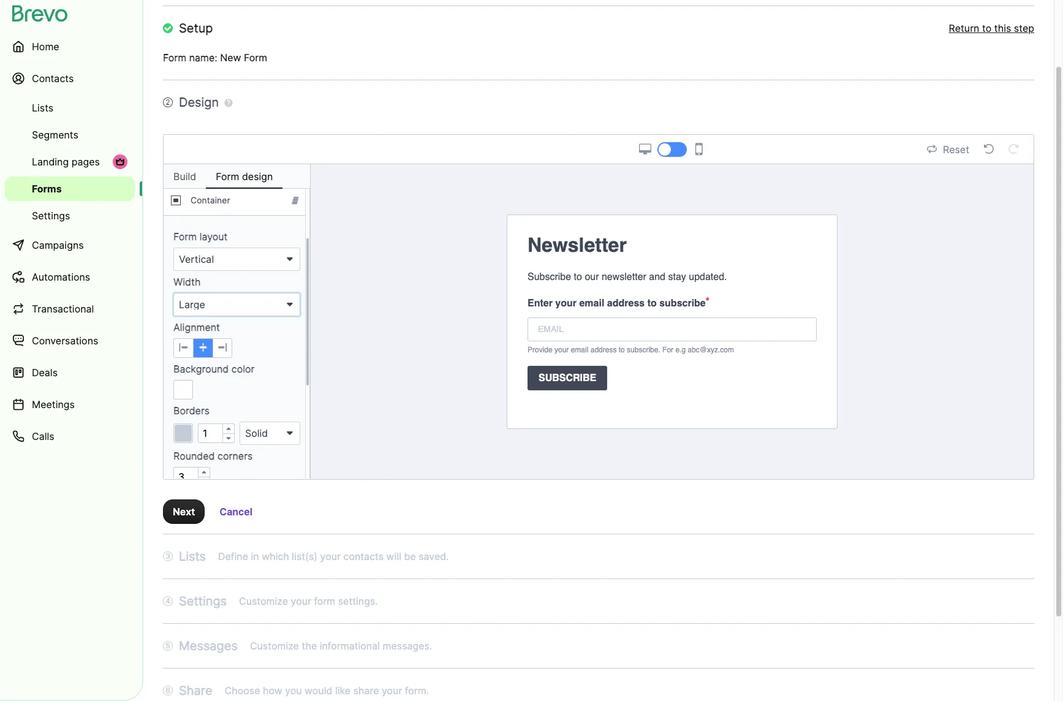 Task type: describe. For each thing, give the bounding box(es) containing it.
in
[[251, 551, 259, 563]]

build
[[174, 170, 196, 183]]

stay
[[669, 272, 687, 283]]

6
[[166, 686, 170, 695]]

contacts
[[32, 72, 74, 85]]

your for customize
[[291, 595, 311, 608]]

and
[[649, 272, 666, 283]]

subscribe.
[[627, 346, 661, 354]]

1 horizontal spatial settings
[[179, 594, 227, 609]]

informational
[[320, 640, 380, 652]]

customize the informational messages.
[[250, 640, 432, 652]]

automations
[[32, 271, 90, 283]]

will
[[387, 551, 402, 563]]

enter
[[528, 298, 553, 309]]

our
[[585, 272, 599, 283]]

pages
[[72, 156, 100, 168]]

step
[[1015, 22, 1035, 34]]

customize for messages
[[250, 640, 299, 652]]

form.
[[405, 685, 429, 697]]

lists link
[[5, 96, 135, 120]]

to inside text box
[[574, 272, 582, 283]]

subscribe button
[[518, 361, 827, 395]]

background color
[[174, 363, 255, 375]]

reset
[[944, 143, 970, 155]]

choose
[[225, 685, 260, 697]]

transactional link
[[5, 294, 135, 324]]

email for provide
[[571, 346, 589, 354]]

address for subscribe.
[[591, 346, 617, 354]]

background
[[174, 363, 229, 375]]

you
[[285, 685, 302, 697]]

new
[[220, 52, 241, 64]]

your right list(s)
[[320, 551, 341, 563]]

form design link
[[206, 164, 283, 189]]

to left subscribe.
[[619, 346, 625, 354]]

0 vertical spatial settings
[[32, 210, 70, 222]]

define
[[218, 551, 248, 563]]

layout
[[200, 231, 228, 243]]

borders
[[174, 405, 210, 417]]

:
[[215, 52, 217, 64]]

landing pages link
[[5, 150, 135, 174]]

for
[[663, 346, 674, 354]]

provide
[[528, 346, 553, 354]]

return to this step button
[[949, 21, 1035, 36]]

saved.
[[419, 551, 449, 563]]

color
[[232, 363, 255, 375]]

2
[[166, 97, 170, 107]]

next
[[173, 506, 195, 518]]

conversations
[[32, 335, 98, 347]]

updated.
[[689, 272, 727, 283]]

provide your email address to subscribe. for e.g abc@xyz.com
[[528, 346, 735, 354]]

newsletter
[[528, 234, 627, 256]]

transactional
[[32, 303, 94, 315]]

design
[[179, 95, 219, 110]]

share
[[354, 685, 379, 697]]

corners
[[218, 450, 253, 462]]

how
[[263, 685, 282, 697]]

5
[[166, 641, 170, 651]]

width
[[174, 276, 201, 288]]

your left form.
[[382, 685, 402, 697]]

4
[[166, 597, 170, 606]]

contacts
[[344, 551, 384, 563]]

return to this step
[[949, 22, 1035, 34]]

enter your email address to subscribe
[[528, 298, 706, 309]]

setup
[[179, 21, 213, 36]]

your for enter
[[556, 298, 577, 309]]

form layout
[[174, 231, 228, 243]]

settings.
[[338, 595, 378, 608]]

meetings
[[32, 399, 75, 411]]



Task type: locate. For each thing, give the bounding box(es) containing it.
contacts link
[[5, 64, 135, 93]]

deals link
[[5, 358, 135, 387]]

abc@xyz.com
[[688, 346, 735, 354]]

1 horizontal spatial lists
[[179, 549, 206, 564]]

lists up 'segments'
[[32, 102, 53, 114]]

form right new on the left top
[[244, 52, 267, 64]]

forms
[[32, 183, 62, 195]]

1 vertical spatial email
[[571, 346, 589, 354]]

your for provide
[[555, 346, 569, 354]]

calls link
[[5, 422, 135, 451]]

email
[[580, 298, 605, 309], [571, 346, 589, 354]]

lists
[[32, 102, 53, 114], [179, 549, 206, 564]]

form left layout
[[174, 231, 197, 243]]

left___rvooi image
[[115, 157, 125, 167]]

which
[[262, 551, 289, 563]]

form for name
[[163, 52, 186, 64]]

email for enter
[[580, 298, 605, 309]]

customize
[[239, 595, 288, 608], [250, 640, 299, 652]]

campaigns
[[32, 239, 84, 251]]

0 horizontal spatial settings
[[32, 210, 70, 222]]

choose how you would like share your form.
[[225, 685, 429, 697]]

newsletter
[[602, 272, 647, 283]]

settings down forms
[[32, 210, 70, 222]]

your left form
[[291, 595, 311, 608]]

to left our
[[574, 272, 582, 283]]

segments
[[32, 129, 78, 141]]

lists right 3
[[179, 549, 206, 564]]

alignment
[[174, 321, 220, 334]]

subscribe to our newsletter and stay updated.
[[528, 272, 727, 283]]

build link
[[164, 164, 206, 189]]

container button
[[164, 186, 305, 215]]

rounded corners
[[174, 450, 253, 462]]

your right enter on the top
[[556, 298, 577, 309]]

form name : new form
[[163, 52, 267, 64]]

cancel button
[[210, 500, 262, 524]]

Subscribe to our newsletter and stay updated. text field
[[528, 270, 817, 284]]

your right provide
[[555, 346, 569, 354]]

settings
[[32, 210, 70, 222], [179, 594, 227, 609]]

share
[[179, 684, 213, 698]]

address for subscribe
[[607, 298, 645, 309]]

settings right 4
[[179, 594, 227, 609]]

newsletter button
[[518, 226, 827, 265]]

form for layout
[[174, 231, 197, 243]]

subscribe
[[539, 373, 597, 384]]

deals
[[32, 367, 58, 379]]

to left this
[[983, 22, 992, 34]]

0 vertical spatial address
[[607, 298, 645, 309]]

meetings link
[[5, 390, 135, 419]]

cancel
[[220, 506, 253, 518]]

None text field
[[528, 318, 817, 342]]

segments link
[[5, 123, 135, 147]]

None number field
[[198, 424, 235, 443], [174, 467, 210, 487], [198, 424, 235, 443], [174, 467, 210, 487]]

conversations link
[[5, 326, 135, 356]]

list(s)
[[292, 551, 318, 563]]

0 vertical spatial email
[[580, 298, 605, 309]]

customize your form settings.
[[239, 595, 378, 608]]

address down subscribe to our newsletter and stay updated.
[[607, 298, 645, 309]]

settings link
[[5, 204, 135, 228]]

customize left the
[[250, 640, 299, 652]]

address
[[607, 298, 645, 309], [591, 346, 617, 354]]

form
[[163, 52, 186, 64], [244, 52, 267, 64], [216, 170, 239, 183], [174, 231, 197, 243]]

to
[[983, 22, 992, 34], [574, 272, 582, 283], [648, 298, 657, 309], [619, 346, 625, 354]]

messages.
[[383, 640, 432, 652]]

form for design
[[216, 170, 239, 183]]

1 vertical spatial customize
[[250, 640, 299, 652]]

return
[[949, 22, 980, 34]]

1 vertical spatial settings
[[179, 594, 227, 609]]

container
[[191, 195, 230, 205]]

address left subscribe.
[[591, 346, 617, 354]]

landing
[[32, 156, 69, 168]]

the
[[302, 640, 317, 652]]

email up subscribe
[[571, 346, 589, 354]]

0 vertical spatial lists
[[32, 102, 53, 114]]

form
[[314, 595, 336, 608]]

like
[[335, 685, 351, 697]]

email down our
[[580, 298, 605, 309]]

form design
[[216, 170, 273, 183]]

form up container dropdown button on the left top of page
[[216, 170, 239, 183]]

3
[[166, 552, 170, 561]]

rounded
[[174, 450, 215, 462]]

customize down in
[[239, 595, 288, 608]]

home link
[[5, 32, 135, 61]]

subscribe
[[660, 298, 706, 309]]

1 vertical spatial lists
[[179, 549, 206, 564]]

0 horizontal spatial lists
[[32, 102, 53, 114]]

be
[[404, 551, 416, 563]]

define in which list(s) your contacts will be saved.
[[218, 551, 449, 563]]

e.g
[[676, 346, 686, 354]]

Newsletter text field
[[528, 231, 817, 260]]

would
[[305, 685, 333, 697]]

customize for settings
[[239, 595, 288, 608]]

return image
[[163, 23, 173, 33]]

0 vertical spatial customize
[[239, 595, 288, 608]]

reset button
[[924, 141, 974, 157]]

campaigns link
[[5, 231, 135, 260]]

landing pages
[[32, 156, 100, 168]]

automations link
[[5, 262, 135, 292]]

1 vertical spatial address
[[591, 346, 617, 354]]

calls
[[32, 430, 54, 443]]

home
[[32, 40, 59, 53]]

name
[[189, 52, 215, 64]]

to down and
[[648, 298, 657, 309]]

messages
[[179, 639, 238, 654]]

subscribe to our newsletter and stay updated. button
[[518, 265, 827, 289]]

form left the name
[[163, 52, 186, 64]]

next button
[[163, 500, 205, 524]]



Task type: vqa. For each thing, say whether or not it's contained in the screenshot.


